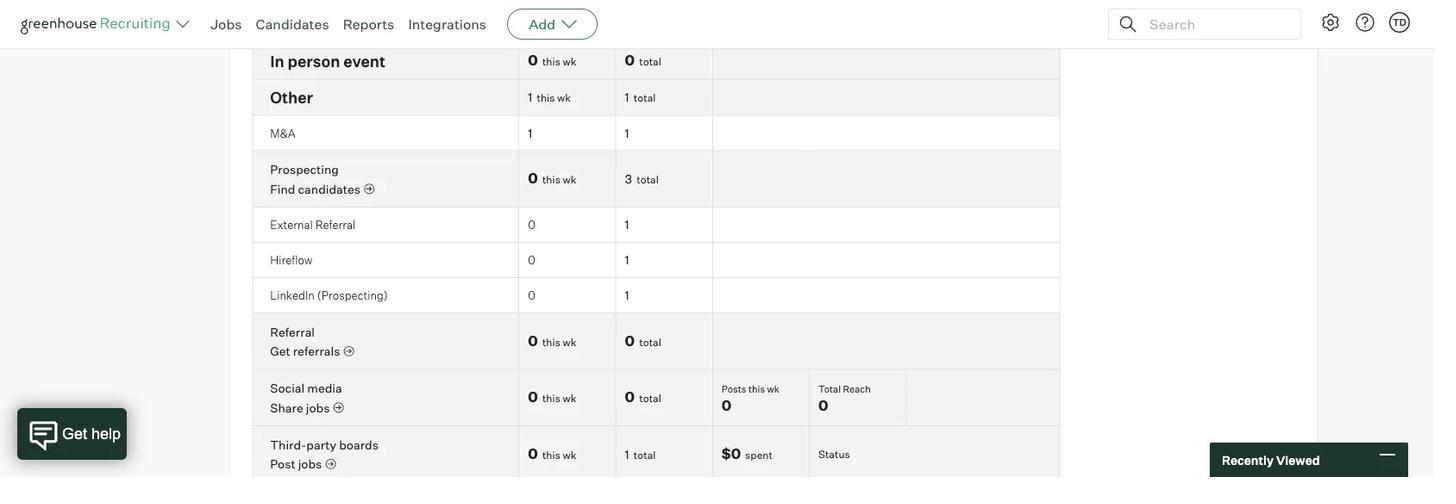 Task type: locate. For each thing, give the bounding box(es) containing it.
prospecting
[[270, 162, 339, 177]]

referral down candidates
[[315, 218, 356, 232]]

reports
[[343, 16, 394, 33]]

jobs down "social media" link
[[306, 401, 330, 416]]

media for share
[[307, 381, 342, 396]]

1 social from the top
[[270, 18, 301, 32]]

referral up get
[[270, 325, 315, 340]]

get referrals link
[[270, 343, 354, 360]]

0 vertical spatial 1 total
[[625, 90, 656, 105]]

1 total
[[625, 90, 656, 105], [625, 447, 656, 462]]

2 0 this wk from the top
[[528, 170, 576, 187]]

media inside social media share jobs
[[307, 381, 342, 396]]

referral
[[315, 218, 356, 232], [270, 325, 315, 340]]

integrations
[[408, 16, 486, 33]]

jobs down party
[[298, 457, 322, 472]]

posts
[[722, 384, 746, 395]]

total for prospecting find candidates
[[637, 173, 659, 186]]

1 vertical spatial jobs
[[298, 457, 322, 472]]

media
[[304, 18, 336, 32], [307, 381, 342, 396]]

wk
[[563, 55, 576, 68], [557, 92, 571, 105], [563, 173, 576, 186], [563, 336, 576, 349], [767, 384, 780, 395], [563, 392, 576, 405], [563, 449, 576, 462]]

referral inside referral get referrals
[[270, 325, 315, 340]]

3
[[625, 172, 632, 187]]

greenhouse recruiting image
[[21, 14, 176, 34]]

media up person
[[304, 18, 336, 32]]

candidates
[[298, 182, 360, 197]]

total
[[639, 55, 661, 68], [634, 92, 656, 105], [637, 173, 659, 186], [639, 336, 661, 349], [639, 392, 661, 405], [634, 449, 656, 462]]

(prospecting)
[[317, 289, 388, 303]]

0 vertical spatial referral
[[315, 218, 356, 232]]

m&a
[[270, 126, 296, 140]]

Search text field
[[1145, 12, 1285, 37]]

social for social media presence
[[270, 18, 301, 32]]

social inside social media share jobs
[[270, 381, 305, 396]]

td
[[1393, 16, 1407, 28]]

external referral
[[270, 218, 356, 232]]

social media presence
[[270, 18, 385, 32]]

configure image
[[1320, 12, 1341, 33]]

0 vertical spatial media
[[304, 18, 336, 32]]

0
[[528, 18, 535, 32], [528, 52, 538, 69], [625, 52, 635, 69], [528, 170, 538, 187], [528, 218, 535, 232], [528, 253, 535, 267], [528, 289, 535, 303], [528, 332, 538, 350], [625, 332, 635, 350], [528, 389, 538, 406], [625, 389, 635, 406], [722, 397, 732, 415], [818, 397, 828, 415], [528, 445, 538, 463]]

2 1 total from the top
[[625, 447, 656, 462]]

0 vertical spatial 0 total
[[625, 52, 661, 69]]

1
[[528, 90, 532, 105], [625, 90, 629, 105], [528, 126, 532, 141], [625, 126, 629, 141], [625, 217, 629, 233], [625, 253, 629, 268], [625, 288, 629, 303], [625, 447, 629, 462]]

total
[[818, 384, 841, 395]]

share jobs link
[[270, 400, 344, 417]]

2 0 total from the top
[[625, 332, 661, 350]]

1 vertical spatial referral
[[270, 325, 315, 340]]

spent
[[745, 449, 773, 462]]

1 0 this wk from the top
[[528, 52, 576, 69]]

social media link
[[270, 381, 342, 396]]

1 vertical spatial social
[[270, 381, 305, 396]]

wk inside 1 this wk
[[557, 92, 571, 105]]

3 0 total from the top
[[625, 389, 661, 406]]

this
[[542, 55, 560, 68], [537, 92, 555, 105], [542, 173, 560, 186], [542, 336, 560, 349], [748, 384, 765, 395], [542, 392, 560, 405], [542, 449, 560, 462]]

0 total
[[625, 52, 661, 69], [625, 332, 661, 350], [625, 389, 661, 406]]

boards
[[339, 438, 378, 453]]

linkedin
[[270, 289, 315, 303]]

hireflow
[[270, 253, 313, 267]]

1 1 total from the top
[[625, 90, 656, 105]]

0 this wk for referral get referrals
[[528, 332, 576, 350]]

1 vertical spatial media
[[307, 381, 342, 396]]

post
[[270, 457, 295, 472]]

5 0 this wk from the top
[[528, 445, 576, 463]]

0 vertical spatial jobs
[[306, 401, 330, 416]]

find
[[270, 182, 295, 197]]

1 vertical spatial 1 total
[[625, 447, 656, 462]]

1 vertical spatial 0 total
[[625, 332, 661, 350]]

jobs
[[306, 401, 330, 416], [298, 457, 322, 472]]

total inside 3 total
[[637, 173, 659, 186]]

social
[[270, 18, 301, 32], [270, 381, 305, 396]]

0 total for social media share jobs
[[625, 389, 661, 406]]

0 vertical spatial social
[[270, 18, 301, 32]]

0 this wk for prospecting find candidates
[[528, 170, 576, 187]]

third-party boards post jobs
[[270, 438, 378, 472]]

wk inside posts this wk 0
[[767, 384, 780, 395]]

2 vertical spatial 0 total
[[625, 389, 661, 406]]

candidates
[[256, 16, 329, 33]]

social up share
[[270, 381, 305, 396]]

jobs inside third-party boards post jobs
[[298, 457, 322, 472]]

1 link
[[528, 90, 532, 105], [625, 90, 629, 105], [528, 126, 532, 141], [625, 126, 629, 141], [625, 217, 629, 233], [625, 253, 629, 268], [625, 288, 629, 303], [625, 447, 629, 462]]

presence
[[338, 18, 385, 32]]

4 0 this wk from the top
[[528, 389, 576, 406]]

2 social from the top
[[270, 381, 305, 396]]

3 0 this wk from the top
[[528, 332, 576, 350]]

integrations link
[[408, 16, 486, 33]]

0 this wk
[[528, 52, 576, 69], [528, 170, 576, 187], [528, 332, 576, 350], [528, 389, 576, 406], [528, 445, 576, 463]]

social up in
[[270, 18, 301, 32]]

find candidates link
[[270, 181, 374, 198]]

media up share jobs link
[[307, 381, 342, 396]]

add
[[529, 16, 556, 33]]

td button
[[1386, 9, 1413, 36]]

total for social media share jobs
[[639, 392, 661, 405]]

posts this wk 0
[[722, 384, 780, 415]]

0 this wk for social media share jobs
[[528, 389, 576, 406]]

prospecting find candidates
[[270, 162, 360, 197]]

this inside posts this wk 0
[[748, 384, 765, 395]]



Task type: describe. For each thing, give the bounding box(es) containing it.
3 link
[[625, 172, 632, 187]]

0 inside posts this wk 0
[[722, 397, 732, 415]]

1 total for 0
[[625, 447, 656, 462]]

1 this wk
[[528, 90, 571, 105]]

0 total for referral get referrals
[[625, 332, 661, 350]]

jobs inside social media share jobs
[[306, 401, 330, 416]]

reach
[[843, 384, 871, 395]]

$0
[[722, 445, 741, 463]]

referrals
[[293, 344, 340, 359]]

candidates link
[[256, 16, 329, 33]]

in
[[270, 52, 284, 71]]

event
[[343, 52, 385, 71]]

status
[[818, 448, 850, 461]]

total for referral get referrals
[[639, 336, 661, 349]]

referral get referrals
[[270, 325, 340, 359]]

reports link
[[343, 16, 394, 33]]

third-
[[270, 438, 306, 453]]

total for third-party boards post jobs
[[634, 449, 656, 462]]

this inside 1 this wk
[[537, 92, 555, 105]]

viewed
[[1276, 453, 1320, 468]]

recently viewed
[[1222, 453, 1320, 468]]

party
[[306, 438, 336, 453]]

post jobs link
[[270, 456, 336, 473]]

third-party boards link
[[270, 438, 378, 453]]

referral link
[[270, 325, 315, 340]]

$0 spent
[[722, 445, 773, 463]]

external
[[270, 218, 313, 232]]

person
[[288, 52, 340, 71]]

linkedin (prospecting)
[[270, 289, 388, 303]]

jobs
[[210, 16, 242, 33]]

td button
[[1389, 12, 1410, 33]]

3 total
[[625, 172, 659, 187]]

recently
[[1222, 453, 1274, 468]]

social media share jobs
[[270, 381, 342, 416]]

0 inside total reach 0
[[818, 397, 828, 415]]

in person event
[[270, 52, 385, 71]]

prospecting link
[[270, 162, 339, 177]]

add button
[[507, 9, 598, 40]]

0 this wk for third-party boards post jobs
[[528, 445, 576, 463]]

other
[[270, 88, 313, 107]]

total reach 0
[[818, 384, 871, 415]]

media for presence
[[304, 18, 336, 32]]

1 total for 1
[[625, 90, 656, 105]]

share
[[270, 401, 303, 416]]

jobs link
[[210, 16, 242, 33]]

social for social media share jobs
[[270, 381, 305, 396]]

get
[[270, 344, 290, 359]]

1 0 total from the top
[[625, 52, 661, 69]]



Task type: vqa. For each thing, say whether or not it's contained in the screenshot.
'Integrations'
yes



